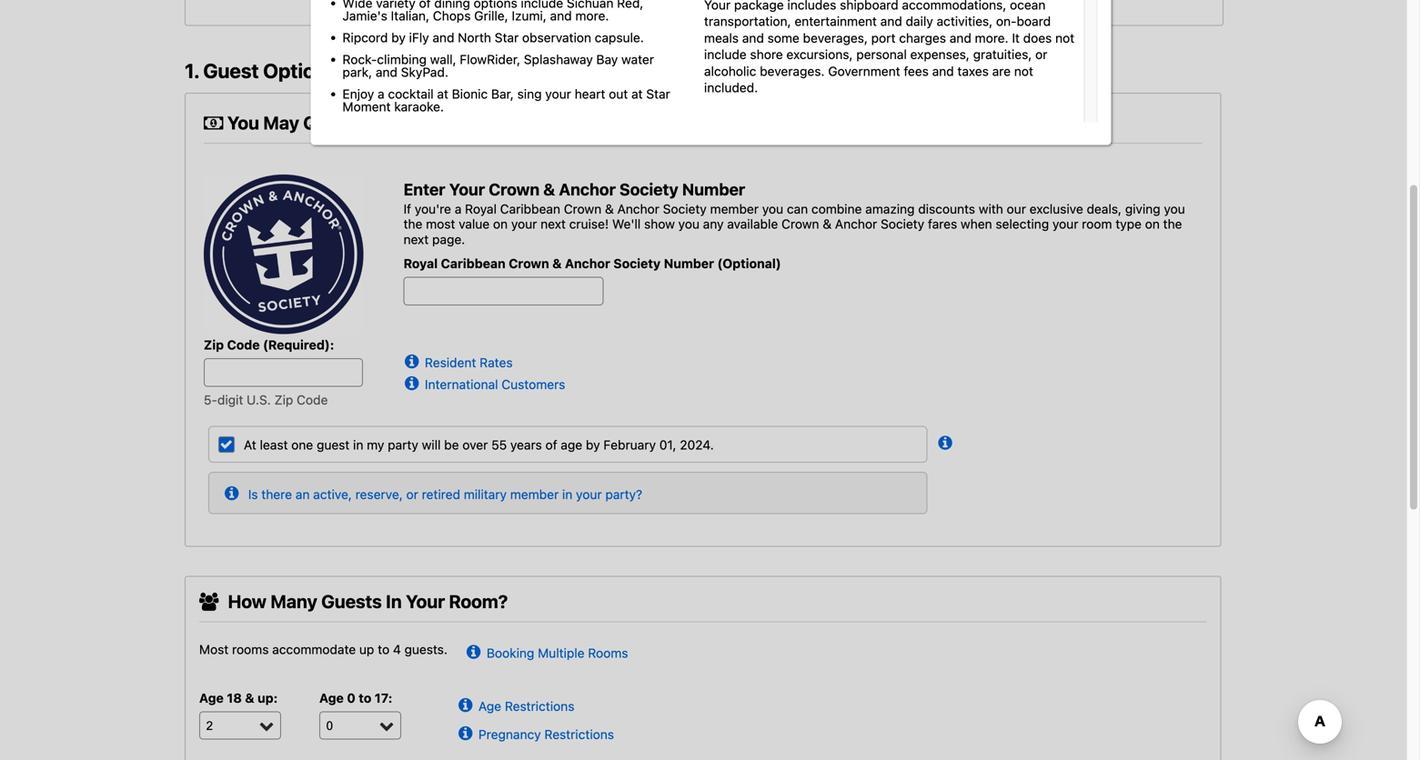 Task type: locate. For each thing, give the bounding box(es) containing it.
wide variety of dining options include sichuan red, jamie's italian, chops grille, izumi, and more. ripcord by ifly and north star observation capsule. rock-climbing wall, flowrider, splashaway bay water park, and skypad. enjoy a cocktail at bionic bar, sing your heart out at star moment karaoke.
[[343, 0, 670, 114]]

include up "observation"
[[521, 0, 563, 10]]

star right out
[[646, 86, 670, 101]]

you left any
[[678, 217, 700, 232]]

your up meals
[[704, 0, 731, 12]]

age up pregnancy
[[479, 699, 501, 714]]

number down any
[[664, 256, 714, 271]]

1 horizontal spatial zip
[[274, 393, 293, 408]]

info circle image inside 'booking multiple rooms' link
[[467, 641, 487, 659]]

enter your crown & anchor society number
[[404, 180, 745, 199]]

number
[[682, 180, 745, 199], [664, 256, 714, 271]]

a up value
[[455, 201, 462, 216]]

age restrictions link
[[459, 694, 574, 714]]

info circle image for resident rates
[[405, 350, 425, 368]]

2 vertical spatial info circle image
[[459, 694, 479, 712]]

1 horizontal spatial your
[[449, 180, 485, 199]]

to left 4
[[378, 642, 390, 657]]

1 on from the left
[[493, 217, 508, 232]]

2 horizontal spatial age
[[479, 699, 501, 714]]

& down combine
[[823, 217, 832, 232]]

0 horizontal spatial include
[[521, 0, 563, 10]]

0
[[347, 691, 355, 706]]

when
[[961, 217, 992, 232]]

0 horizontal spatial by
[[391, 30, 406, 45]]

at left bionic
[[437, 86, 448, 101]]

info circle image
[[405, 350, 425, 368], [405, 372, 425, 390], [467, 641, 487, 659], [459, 722, 479, 740]]

on
[[493, 217, 508, 232], [1145, 217, 1160, 232]]

2 at from the left
[[631, 86, 643, 101]]

age for age 18 & up:
[[199, 691, 224, 706]]

up
[[359, 642, 374, 657]]

18
[[227, 691, 242, 706]]

0 vertical spatial a
[[378, 86, 385, 101]]

your
[[704, 0, 731, 12], [449, 180, 485, 199], [406, 591, 445, 612]]

info circle image for 'is there an active, reserve, or retired military member in your party?' link
[[225, 482, 245, 501]]

2 horizontal spatial info circle image
[[938, 432, 958, 450]]

0 vertical spatial or
[[1035, 47, 1048, 62]]

0 horizontal spatial more.
[[575, 8, 609, 23]]

1 vertical spatial in
[[562, 487, 573, 502]]

0 vertical spatial your
[[704, 0, 731, 12]]

& right 18
[[245, 691, 254, 706]]

age 18 & up:
[[199, 691, 278, 706]]

caribbean down page.
[[441, 256, 506, 271]]

is there an active, reserve, or retired military member in your party?
[[248, 487, 642, 502]]

1 horizontal spatial of
[[545, 438, 557, 453]]

a right the enjoy
[[378, 86, 385, 101]]

of left the dining
[[419, 0, 431, 10]]

grille,
[[474, 8, 508, 23]]

number for number (optional)
[[664, 256, 714, 271]]

with
[[979, 201, 1003, 216]]

code down zip code (required): text field
[[297, 393, 328, 408]]

rates up international customers
[[480, 355, 513, 370]]

beverages.
[[760, 63, 825, 78]]

age for age 0 to 17:
[[319, 691, 344, 706]]

restrictions
[[505, 699, 574, 714], [544, 727, 614, 742]]

0 horizontal spatial the
[[404, 217, 423, 232]]

jamie's
[[343, 8, 387, 23]]

age
[[199, 691, 224, 706], [319, 691, 344, 706], [479, 699, 501, 714]]

0 horizontal spatial at
[[437, 86, 448, 101]]

crown down can
[[782, 217, 819, 232]]

be
[[444, 438, 459, 453]]

royal up value
[[465, 201, 497, 216]]

1 vertical spatial royal
[[404, 256, 438, 271]]

zip right u.s.
[[274, 393, 293, 408]]

if you're a royal caribbean crown & anchor society
[[404, 201, 707, 216]]

info circle image up international
[[405, 350, 425, 368]]

0 horizontal spatial member
[[510, 487, 559, 502]]

retired
[[422, 487, 460, 502]]

restrictions up the 'pregnancy restrictions' link
[[505, 699, 574, 714]]

to right 0
[[359, 691, 371, 706]]

& up we'll
[[605, 201, 614, 216]]

zip up 5-
[[204, 338, 224, 353]]

None text field
[[404, 277, 604, 306]]

0 horizontal spatial zip
[[204, 338, 224, 353]]

on inside "member you can combine amazing discounts with our exclusive deals, giving you the most value on your next cruise! we'll show you any available"
[[493, 217, 508, 232]]

1 vertical spatial more.
[[975, 30, 1009, 45]]

restrictions down age restrictions
[[544, 727, 614, 742]]

1 horizontal spatial by
[[586, 438, 600, 453]]

your down if you're a royal caribbean crown & anchor society
[[511, 217, 537, 232]]

1 vertical spatial not
[[1014, 63, 1033, 78]]

in left "my"
[[353, 438, 363, 453]]

1 horizontal spatial the
[[1163, 217, 1182, 232]]

info circle image down age restrictions link
[[459, 722, 479, 740]]

charges
[[899, 30, 946, 45]]

0 horizontal spatial or
[[406, 487, 418, 502]]

5-
[[204, 393, 217, 408]]

info circle image inside age restrictions link
[[459, 694, 479, 712]]

many
[[271, 591, 317, 612]]

zip code (required):
[[204, 338, 334, 353]]

next down most at the top
[[404, 232, 429, 247]]

booking
[[487, 646, 534, 661]]

include down meals
[[704, 47, 747, 62]]

in
[[386, 591, 402, 612]]

info circle image down "resident"
[[405, 372, 425, 390]]

ocean
[[1010, 0, 1046, 12]]

0 horizontal spatial next
[[404, 232, 429, 247]]

shore
[[750, 47, 783, 62]]

0 horizontal spatial on
[[493, 217, 508, 232]]

a inside wide variety of dining options include sichuan red, jamie's italian, chops grille, izumi, and more. ripcord by ifly and north star observation capsule. rock-climbing wall, flowrider, splashaway bay water park, and skypad. enjoy a cocktail at bionic bar, sing your heart out at star moment karaoke.
[[378, 86, 385, 101]]

group
[[204, 338, 1202, 347]]

1 horizontal spatial or
[[1035, 47, 1048, 62]]

your inside fares when selecting your room type on the next page.
[[1053, 217, 1079, 232]]

or left 'retired'
[[406, 487, 418, 502]]

0 vertical spatial by
[[391, 30, 406, 45]]

info circle image down room?
[[467, 641, 487, 659]]

1 vertical spatial include
[[704, 47, 747, 62]]

number up any
[[682, 180, 745, 199]]

0 horizontal spatial a
[[378, 86, 385, 101]]

info circle image
[[938, 432, 958, 450], [225, 482, 245, 501], [459, 694, 479, 712]]

izumi,
[[512, 8, 547, 23]]

0 vertical spatial restrictions
[[505, 699, 574, 714]]

on down "giving"
[[1145, 217, 1160, 232]]

not right does
[[1055, 30, 1075, 45]]

1 vertical spatial number
[[664, 256, 714, 271]]

1 horizontal spatial to
[[378, 642, 390, 657]]

to
[[378, 642, 390, 657], [359, 691, 371, 706]]

or down does
[[1035, 47, 1048, 62]]

1 horizontal spatial member
[[710, 201, 759, 216]]

0 vertical spatial not
[[1055, 30, 1075, 45]]

taxes
[[958, 63, 989, 78]]

member
[[710, 201, 759, 216], [510, 487, 559, 502]]

info circle image for booking multiple rooms
[[467, 641, 487, 659]]

in down age
[[562, 487, 573, 502]]

info circle image inside the 'pregnancy restrictions' link
[[459, 722, 479, 740]]

the right type
[[1163, 217, 1182, 232]]

0 vertical spatial number
[[682, 180, 745, 199]]

0 vertical spatial of
[[419, 0, 431, 10]]

0 vertical spatial rates
[[463, 112, 512, 133]]

resident rates
[[425, 355, 513, 370]]

1 horizontal spatial code
[[297, 393, 328, 408]]

0 vertical spatial code
[[227, 338, 260, 353]]

anchor down cruise!
[[565, 256, 610, 271]]

1 vertical spatial a
[[455, 201, 462, 216]]

and
[[550, 8, 572, 23], [880, 14, 902, 29], [433, 30, 454, 45], [742, 30, 764, 45], [950, 30, 972, 45], [932, 63, 954, 78], [376, 65, 398, 80]]

1 vertical spatial star
[[646, 86, 670, 101]]

our
[[1007, 201, 1026, 216]]

the down if
[[404, 217, 423, 232]]

1 horizontal spatial at
[[631, 86, 643, 101]]

1 vertical spatial rates
[[480, 355, 513, 370]]

not right the are at the top of the page
[[1014, 63, 1033, 78]]

on inside fares when selecting your room type on the next page.
[[1145, 217, 1160, 232]]

1 vertical spatial restrictions
[[544, 727, 614, 742]]

fares
[[928, 217, 957, 232]]

1 horizontal spatial on
[[1145, 217, 1160, 232]]

1 horizontal spatial more.
[[975, 30, 1009, 45]]

your down exclusive
[[1053, 217, 1079, 232]]

flowrider,
[[460, 52, 520, 67]]

1 horizontal spatial next
[[541, 217, 566, 232]]

royal
[[465, 201, 497, 216], [404, 256, 438, 271]]

2 horizontal spatial your
[[704, 0, 731, 12]]

1 horizontal spatial in
[[562, 487, 573, 502]]

money image
[[204, 114, 223, 132]]

or inside 'is there an active, reserve, or retired military member in your party?' link
[[406, 487, 418, 502]]

dining
[[434, 0, 470, 10]]

0 vertical spatial royal
[[465, 201, 497, 216]]

crown
[[489, 180, 540, 199], [564, 201, 602, 216], [782, 217, 819, 232], [509, 256, 549, 271]]

sichuan
[[567, 0, 614, 10]]

most rooms accommodate up to 4 guests.
[[199, 642, 448, 657]]

1 vertical spatial member
[[510, 487, 559, 502]]

north
[[458, 30, 491, 45]]

most
[[199, 642, 229, 657]]

0 horizontal spatial of
[[419, 0, 431, 10]]

17:
[[375, 691, 393, 706]]

your right sing
[[545, 86, 571, 101]]

by
[[391, 30, 406, 45], [586, 438, 600, 453]]

0 vertical spatial include
[[521, 0, 563, 10]]

by right age
[[586, 438, 600, 453]]

0 vertical spatial info circle image
[[938, 432, 958, 450]]

users image
[[199, 593, 219, 611]]

of left age
[[545, 438, 557, 453]]

crown up if you're a royal caribbean crown & anchor society
[[489, 180, 540, 199]]

info circle image inside 'is there an active, reserve, or retired military member in your party?' link
[[225, 482, 245, 501]]

of
[[419, 0, 431, 10], [545, 438, 557, 453]]

you
[[227, 112, 259, 133]]

1 horizontal spatial you
[[762, 201, 783, 216]]

next
[[541, 217, 566, 232], [404, 232, 429, 247]]

more.
[[575, 8, 609, 23], [975, 30, 1009, 45]]

1 vertical spatial caribbean
[[441, 256, 506, 271]]

crown & anchor society
[[782, 217, 924, 232]]

1 vertical spatial to
[[359, 691, 371, 706]]

personal
[[856, 47, 907, 62]]

1 vertical spatial by
[[586, 438, 600, 453]]

your up value
[[449, 180, 485, 199]]

can
[[787, 201, 808, 216]]

military
[[464, 487, 507, 502]]

1 the from the left
[[404, 217, 423, 232]]

info circle image inside international customers 'link'
[[405, 372, 425, 390]]

0 horizontal spatial star
[[495, 30, 519, 45]]

member inside "member you can combine amazing discounts with our exclusive deals, giving you the most value on your next cruise! we'll show you any available"
[[710, 201, 759, 216]]

5-digit u.s. zip code
[[204, 393, 328, 408]]

1 horizontal spatial a
[[455, 201, 462, 216]]

crown up cruise!
[[564, 201, 602, 216]]

karaoke.
[[394, 99, 444, 114]]

next inside "member you can combine amazing discounts with our exclusive deals, giving you the most value on your next cruise! we'll show you any available"
[[541, 217, 566, 232]]

you right "giving"
[[1164, 201, 1185, 216]]

restrictions for pregnancy restrictions
[[544, 727, 614, 742]]

u.s.
[[247, 393, 271, 408]]

code up zip code (required): text field
[[227, 338, 260, 353]]

0 horizontal spatial your
[[406, 591, 445, 612]]

1 vertical spatial code
[[297, 393, 328, 408]]

on right value
[[493, 217, 508, 232]]

the inside fares when selecting your room type on the next page.
[[1163, 217, 1182, 232]]

at least one guest in my party will be over 55 years of age by february 01, 2024.
[[244, 438, 714, 453]]

1 vertical spatial your
[[449, 180, 485, 199]]

0 vertical spatial member
[[710, 201, 759, 216]]

deals,
[[1087, 201, 1122, 216]]

party?
[[605, 487, 642, 502]]

0 vertical spatial in
[[353, 438, 363, 453]]

1 vertical spatial info circle image
[[225, 482, 245, 501]]

royal down page.
[[404, 256, 438, 271]]

your inside "member you can combine amazing discounts with our exclusive deals, giving you the most value on your next cruise! we'll show you any available"
[[511, 217, 537, 232]]

out
[[609, 86, 628, 101]]

1 horizontal spatial age
[[319, 691, 344, 706]]

bar,
[[491, 86, 514, 101]]

0 horizontal spatial royal
[[404, 256, 438, 271]]

and down activities,
[[950, 30, 972, 45]]

there
[[261, 487, 292, 502]]

beverages,
[[803, 30, 868, 45]]

show
[[644, 217, 675, 232]]

1 horizontal spatial include
[[704, 47, 747, 62]]

info circle image for age restrictions link
[[459, 694, 479, 712]]

0 horizontal spatial code
[[227, 338, 260, 353]]

1 vertical spatial or
[[406, 487, 418, 502]]

society
[[620, 180, 678, 199], [663, 201, 707, 216], [881, 217, 924, 232], [613, 256, 661, 271]]

0 horizontal spatial to
[[359, 691, 371, 706]]

2 the from the left
[[1163, 217, 1182, 232]]

you
[[762, 201, 783, 216], [1164, 201, 1185, 216], [678, 217, 700, 232]]

2 on from the left
[[1145, 217, 1160, 232]]

to inside how many guests in your room? group
[[359, 691, 371, 706]]

at right out
[[631, 86, 643, 101]]

you left can
[[762, 201, 783, 216]]

your right in
[[406, 591, 445, 612]]

0 vertical spatial zip
[[204, 338, 224, 353]]

rates down the 'bar,'
[[463, 112, 512, 133]]

member right 'military' at bottom left
[[510, 487, 559, 502]]

caribbean down enter your crown & anchor society number
[[500, 201, 560, 216]]

guests.
[[404, 642, 448, 657]]

0 horizontal spatial age
[[199, 691, 224, 706]]

daily
[[906, 14, 933, 29]]

more. up capsule.
[[575, 8, 609, 23]]

by left ifly
[[391, 30, 406, 45]]

include
[[521, 0, 563, 10], [704, 47, 747, 62]]

age left 0
[[319, 691, 344, 706]]

1 horizontal spatial info circle image
[[459, 694, 479, 712]]

0 vertical spatial more.
[[575, 8, 609, 23]]

next down if you're a royal caribbean crown & anchor society
[[541, 217, 566, 232]]

your inside your package includes shipboard accommodations, ocean transportation, entertainment and daily activities, on-board meals and some beverages, port charges and more. it does not include shore excursions, personal expenses, gratuities, or alcoholic beverages. government fees and taxes are not included.
[[704, 0, 731, 12]]

any
[[703, 217, 724, 232]]

more. up the gratuities,
[[975, 30, 1009, 45]]

member up available
[[710, 201, 759, 216]]

will
[[422, 438, 441, 453]]

enter
[[404, 180, 445, 199]]

cocktail
[[388, 86, 434, 101]]

rooms
[[588, 646, 628, 661]]

age left 18
[[199, 691, 224, 706]]

0 horizontal spatial info circle image
[[225, 482, 245, 501]]

star down grille,
[[495, 30, 519, 45]]

combine
[[811, 201, 862, 216]]

an
[[296, 487, 310, 502]]

info circle image inside resident rates link
[[405, 350, 425, 368]]

crown down if you're a royal caribbean crown & anchor society
[[509, 256, 549, 271]]

0 horizontal spatial in
[[353, 438, 363, 453]]

age for age restrictions
[[479, 699, 501, 714]]

at
[[244, 438, 256, 453]]

0 horizontal spatial you
[[678, 217, 700, 232]]

your inside wide variety of dining options include sichuan red, jamie's italian, chops grille, izumi, and more. ripcord by ifly and north star observation capsule. rock-climbing wall, flowrider, splashaway bay water park, and skypad. enjoy a cocktail at bionic bar, sing your heart out at star moment karaoke.
[[545, 86, 571, 101]]

4
[[393, 642, 401, 657]]



Task type: vqa. For each thing, say whether or not it's contained in the screenshot.
Azamara Cruises link at left
no



Task type: describe. For each thing, give the bounding box(es) containing it.
ifly
[[409, 30, 429, 45]]

0 vertical spatial star
[[495, 30, 519, 45]]

rooms
[[232, 642, 269, 657]]

how
[[228, 591, 267, 612]]

splashaway
[[524, 52, 593, 67]]

amazing
[[865, 201, 915, 216]]

and down expenses,
[[932, 63, 954, 78]]

digit
[[217, 393, 243, 408]]

and up port
[[880, 14, 902, 29]]

type
[[1116, 217, 1142, 232]]

how many guests in your room? group
[[199, 691, 439, 753]]

booking multiple rooms
[[487, 646, 628, 661]]

most
[[426, 217, 455, 232]]

Zip Code (Required): text field
[[204, 358, 363, 387]]

1.
[[185, 59, 199, 82]]

wide
[[343, 0, 373, 10]]

italian,
[[391, 8, 429, 23]]

and down the transportation,
[[742, 30, 764, 45]]

bionic
[[452, 86, 488, 101]]

is
[[248, 487, 258, 502]]

or inside your package includes shipboard accommodations, ocean transportation, entertainment and daily activities, on-board meals and some beverages, port charges and more. it does not include shore excursions, personal expenses, gratuities, or alcoholic beverages. government fees and taxes are not included.
[[1035, 47, 1048, 62]]

resident
[[425, 355, 476, 370]]

more. inside your package includes shipboard accommodations, ocean transportation, entertainment and daily activities, on-board meals and some beverages, port charges and more. it does not include shore excursions, personal expenses, gratuities, or alcoholic beverages. government fees and taxes are not included.
[[975, 30, 1009, 45]]

activities,
[[937, 14, 993, 29]]

1 at from the left
[[437, 86, 448, 101]]

number for number
[[682, 180, 745, 199]]

on-
[[996, 14, 1017, 29]]

party
[[388, 438, 418, 453]]

discounts
[[918, 201, 975, 216]]

package
[[734, 0, 784, 12]]

park,
[[343, 65, 372, 80]]

is there an active, reserve, or retired military member in your party? link
[[225, 482, 642, 503]]

of inside wide variety of dining options include sichuan red, jamie's italian, chops grille, izumi, and more. ripcord by ifly and north star observation capsule. rock-climbing wall, flowrider, splashaway bay water park, and skypad. enjoy a cocktail at bionic bar, sing your heart out at star moment karaoke.
[[419, 0, 431, 10]]

anchor down combine
[[835, 217, 877, 232]]

royal caribbean crown & anchor society number (optional)
[[404, 256, 781, 271]]

heart
[[575, 86, 605, 101]]

page.
[[432, 232, 465, 247]]

bay
[[596, 52, 618, 67]]

customers
[[502, 377, 565, 392]]

1 vertical spatial of
[[545, 438, 557, 453]]

least
[[260, 438, 288, 453]]

your package includes shipboard accommodations, ocean transportation, entertainment and daily activities, on-board meals and some beverages, port charges and more. it does not include shore excursions, personal expenses, gratuities, or alcoholic beverages. government fees and taxes are not included.
[[704, 0, 1075, 95]]

1 horizontal spatial star
[[646, 86, 670, 101]]

accommodations,
[[902, 0, 1007, 12]]

expenses,
[[910, 47, 970, 62]]

pregnancy restrictions
[[479, 727, 614, 742]]

enjoy
[[343, 86, 374, 101]]

member you can combine amazing discounts with our exclusive deals, giving you the most value on your next cruise! we'll show you any available
[[404, 201, 1185, 232]]

red,
[[617, 0, 644, 10]]

alcoholic
[[704, 63, 756, 78]]

meals
[[704, 30, 739, 45]]

rock-
[[343, 52, 377, 67]]

anchor up we'll
[[617, 201, 660, 216]]

entertainment
[[795, 14, 877, 29]]

(optional)
[[717, 256, 781, 271]]

age
[[561, 438, 582, 453]]

gratuities,
[[973, 47, 1032, 62]]

we'll
[[612, 217, 641, 232]]

include inside your package includes shipboard accommodations, ocean transportation, entertainment and daily activities, on-board meals and some beverages, port charges and more. it does not include shore excursions, personal expenses, gratuities, or alcoholic beverages. government fees and taxes are not included.
[[704, 47, 747, 62]]

01,
[[659, 438, 676, 453]]

my
[[367, 438, 384, 453]]

resident rates link
[[405, 350, 513, 371]]

(required):
[[263, 338, 334, 353]]

include inside wide variety of dining options include sichuan red, jamie's italian, chops grille, izumi, and more. ripcord by ifly and north star observation capsule. rock-climbing wall, flowrider, splashaway bay water park, and skypad. enjoy a cocktail at bionic bar, sing your heart out at star moment karaoke.
[[521, 0, 563, 10]]

and up "observation"
[[550, 8, 572, 23]]

selecting
[[996, 217, 1049, 232]]

anchor up cruise!
[[559, 180, 616, 199]]

info circle image for pregnancy restrictions
[[459, 722, 479, 740]]

does
[[1023, 30, 1052, 45]]

restrictions for age restrictions
[[505, 699, 574, 714]]

water
[[621, 52, 654, 67]]

ripcord
[[343, 30, 388, 45]]

sing
[[517, 86, 542, 101]]

room?
[[449, 591, 508, 612]]

0 horizontal spatial not
[[1014, 63, 1033, 78]]

international
[[425, 377, 498, 392]]

& up if you're a royal caribbean crown & anchor society
[[543, 180, 555, 199]]

more. inside wide variety of dining options include sichuan red, jamie's italian, chops grille, izumi, and more. ripcord by ifly and north star observation capsule. rock-climbing wall, flowrider, splashaway bay water park, and skypad. enjoy a cocktail at bionic bar, sing your heart out at star moment karaoke.
[[575, 8, 609, 23]]

next inside fares when selecting your room type on the next page.
[[404, 232, 429, 247]]

2 horizontal spatial you
[[1164, 201, 1185, 216]]

1 horizontal spatial not
[[1055, 30, 1075, 45]]

some
[[768, 30, 800, 45]]

observation
[[522, 30, 591, 45]]

& down if you're a royal caribbean crown & anchor society
[[552, 256, 562, 271]]

room
[[1082, 217, 1112, 232]]

guest
[[317, 438, 350, 453]]

and up the wall,
[[433, 30, 454, 45]]

pregnancy
[[479, 727, 541, 742]]

guests
[[321, 591, 382, 612]]

by inside wide variety of dining options include sichuan red, jamie's italian, chops grille, izumi, and more. ripcord by ifly and north star observation capsule. rock-climbing wall, flowrider, splashaway bay water park, and skypad. enjoy a cocktail at bionic bar, sing your heart out at star moment karaoke.
[[391, 30, 406, 45]]

skypad.
[[401, 65, 448, 80]]

0 vertical spatial caribbean
[[500, 201, 560, 216]]

the inside "member you can combine amazing discounts with our exclusive deals, giving you the most value on your next cruise! we'll show you any available"
[[404, 217, 423, 232]]

your left party?
[[576, 487, 602, 502]]

& inside how many guests in your room? group
[[245, 691, 254, 706]]

0 vertical spatial to
[[378, 642, 390, 657]]

capsule.
[[595, 30, 644, 45]]

transportation,
[[704, 14, 791, 29]]

years
[[510, 438, 542, 453]]

2024.
[[680, 438, 714, 453]]

1 horizontal spatial royal
[[465, 201, 497, 216]]

february
[[604, 438, 656, 453]]

reserve,
[[355, 487, 403, 502]]

1. guest options
[[185, 59, 337, 82]]

options
[[474, 0, 517, 10]]

chops
[[433, 8, 471, 23]]

how many guests in your room?
[[228, 591, 508, 612]]

you may qualify for special rates
[[223, 112, 512, 133]]

2 vertical spatial your
[[406, 591, 445, 612]]

options
[[263, 59, 337, 82]]

up:
[[258, 691, 278, 706]]

info circle image for international customers
[[405, 372, 425, 390]]

fares when selecting your room type on the next page.
[[404, 217, 1182, 247]]

1 vertical spatial zip
[[274, 393, 293, 408]]

if
[[404, 201, 411, 216]]

special
[[397, 112, 459, 133]]

international customers link
[[405, 372, 565, 392]]

climbing
[[377, 52, 427, 67]]

port
[[871, 30, 896, 45]]

and right park,
[[376, 65, 398, 80]]



